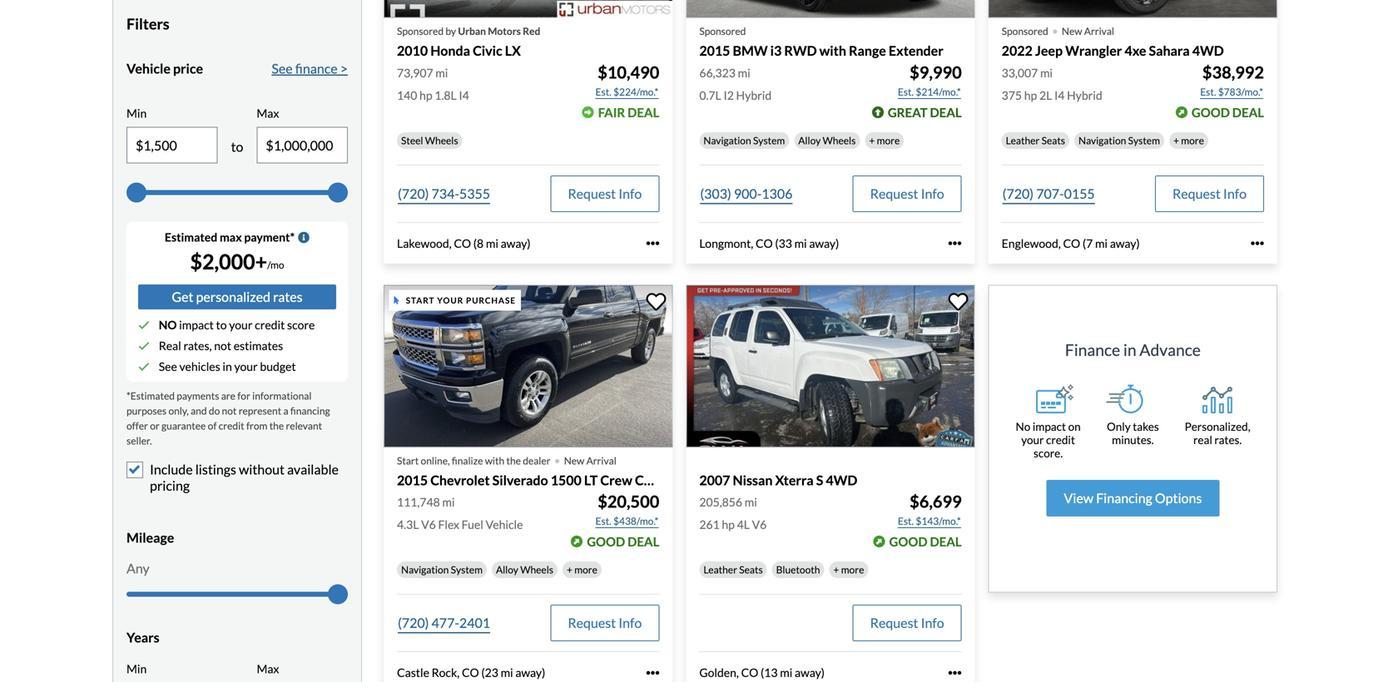 Task type: describe. For each thing, give the bounding box(es) containing it.
4xe
[[1125, 43, 1146, 59]]

co for by
[[454, 236, 471, 250]]

est. $438/mo.* button
[[595, 513, 659, 530]]

your for see vehicles in your budget
[[234, 360, 258, 374]]

range
[[849, 43, 886, 59]]

and
[[191, 405, 207, 417]]

2 max from the top
[[257, 662, 279, 676]]

navigation system for ·
[[401, 564, 483, 576]]

+ for wrangler
[[1173, 134, 1179, 146]]

navigation system for range
[[703, 134, 785, 146]]

+ for range
[[869, 134, 875, 146]]

away) right (13
[[795, 666, 825, 680]]

2007
[[699, 472, 730, 488]]

0.7l
[[699, 88, 721, 102]]

no impact to your credit score
[[159, 318, 315, 332]]

navigation for ·
[[401, 564, 449, 576]]

2010
[[397, 43, 428, 59]]

hybrid inside 33,007 mi 375 hp 2l i4 hybrid
[[1067, 88, 1102, 102]]

est. for range
[[898, 86, 914, 98]]

rates
[[273, 289, 303, 305]]

205,856 mi 261 hp 4l v6
[[699, 495, 767, 532]]

1 vertical spatial in
[[223, 360, 232, 374]]

vehicle price
[[126, 60, 203, 76]]

Min text field
[[127, 128, 217, 163]]

alloy for range
[[798, 134, 821, 146]]

707-
[[1036, 185, 1064, 202]]

mi right (33
[[794, 236, 807, 250]]

away) for ·
[[1110, 236, 1140, 250]]

$2,000+
[[190, 249, 267, 274]]

impact for no
[[179, 318, 214, 332]]

33,007 mi 375 hp 2l i4 hybrid
[[1002, 66, 1102, 102]]

good for ·
[[587, 534, 625, 549]]

civic
[[473, 43, 502, 59]]

33,007
[[1002, 66, 1038, 80]]

900-
[[734, 185, 762, 202]]

(720) 477-2401 button
[[397, 605, 491, 642]]

(303)
[[700, 185, 731, 202]]

include
[[150, 462, 193, 478]]

takes
[[1133, 420, 1159, 434]]

$224/mo.*
[[613, 86, 659, 98]]

205,856
[[699, 495, 742, 509]]

info for ·
[[618, 615, 642, 631]]

credit for no impact on your credit score.
[[1046, 433, 1075, 447]]

(720) 734-5355 button
[[397, 175, 491, 212]]

capparis white w/bmw i frozen blue accent 2015 bmw i3 rwd with range extender wagon rear-wheel drive automatic image
[[686, 0, 975, 18]]

longmont, co (33 mi away)
[[699, 236, 839, 250]]

co left (13
[[741, 666, 758, 680]]

credit for no impact to your credit score
[[255, 318, 285, 332]]

honda
[[430, 43, 470, 59]]

payment*
[[244, 230, 295, 244]]

deal for wrangler
[[1232, 105, 1264, 120]]

1 horizontal spatial good
[[889, 534, 928, 549]]

$2,000+ /mo
[[190, 249, 284, 274]]

on
[[1068, 420, 1081, 434]]

info for wrangler
[[1223, 185, 1247, 202]]

check image
[[138, 319, 150, 331]]

not inside *estimated payments are for informational purposes only, and do not represent a financing offer or guarantee of credit from the relevant seller.
[[222, 405, 237, 417]]

view financing options
[[1064, 490, 1202, 506]]

chevrolet
[[430, 472, 490, 488]]

a
[[283, 405, 288, 417]]

info for range
[[921, 185, 944, 202]]

i2
[[724, 88, 734, 102]]

0155
[[1064, 185, 1095, 202]]

sponsored for ·
[[1002, 25, 1048, 37]]

request for range
[[870, 185, 918, 202]]

arrival inside sponsored · new arrival 2022 jeep wrangler 4xe sahara 4wd
[[1084, 25, 1114, 37]]

2 min from the top
[[126, 662, 147, 676]]

hp for ·
[[1024, 88, 1037, 102]]

0 horizontal spatial to
[[216, 318, 227, 332]]

informational
[[252, 390, 312, 402]]

$20,500 est. $438/mo.*
[[595, 492, 659, 527]]

by
[[446, 25, 456, 37]]

silverado
[[492, 472, 548, 488]]

red
[[523, 25, 540, 37]]

good deal for ·
[[587, 534, 659, 549]]

urban
[[458, 25, 486, 37]]

see for see finance >
[[272, 60, 293, 76]]

mi right (13
[[780, 666, 792, 680]]

est. for wrangler
[[1200, 86, 1216, 98]]

estimated max payment*
[[165, 230, 295, 244]]

alloy wheels for ·
[[496, 564, 553, 576]]

see vehicles in your budget
[[159, 360, 296, 374]]

sahara
[[1149, 43, 1190, 59]]

filters
[[126, 15, 169, 33]]

$6,699
[[910, 492, 962, 512]]

blue 2010 honda civic lx sedan front-wheel drive 5-speed automatic image
[[384, 0, 673, 18]]

request for wrangler
[[1173, 185, 1221, 202]]

fuel
[[462, 518, 483, 532]]

ellipsis h image for honda
[[646, 237, 659, 250]]

info for honda
[[618, 185, 642, 202]]

purchase
[[466, 295, 516, 305]]

v6 inside 205,856 mi 261 hp 4l v6
[[752, 518, 767, 532]]

advance
[[1139, 340, 1201, 359]]

extender
[[889, 43, 943, 59]]

castle rock, co (23 mi away)
[[397, 666, 545, 680]]

4wd inside start online, finalize with the dealer · new arrival 2015 chevrolet silverado 1500 lt crew cab 4wd
[[661, 472, 693, 488]]

motors
[[488, 25, 521, 37]]

request info for ·
[[568, 615, 642, 631]]

see finance >
[[272, 60, 348, 76]]

(303) 900-1306 button
[[699, 175, 793, 212]]

only takes minutes.
[[1107, 420, 1159, 447]]

seller.
[[126, 435, 152, 447]]

deal for ·
[[628, 534, 659, 549]]

0 horizontal spatial wheels
[[425, 134, 458, 146]]

sponsored · new arrival 2022 jeep wrangler 4xe sahara 4wd
[[1002, 15, 1224, 59]]

steel wheels
[[401, 134, 458, 146]]

check image for real rates, not estimates
[[138, 340, 150, 352]]

see finance > link
[[272, 59, 348, 79]]

est. $783/mo.* button
[[1199, 84, 1264, 100]]

purposes
[[126, 405, 167, 417]]

your left purchase
[[437, 295, 464, 305]]

1.8l
[[435, 88, 457, 102]]

(23
[[481, 666, 498, 680]]

sponsored for by
[[397, 25, 444, 37]]

(720) 734-5355
[[398, 185, 490, 202]]

leather seats for bluetooth
[[703, 564, 763, 576]]

request info button for ·
[[550, 605, 659, 642]]

personalized
[[196, 289, 270, 305]]

leather for bluetooth
[[703, 564, 737, 576]]

sponsored by urban motors red 2010 honda civic lx
[[397, 25, 540, 59]]

1 horizontal spatial good deal
[[889, 534, 962, 549]]

>
[[340, 60, 348, 76]]

1 max from the top
[[257, 106, 279, 120]]

261
[[699, 518, 720, 532]]

v6 inside 111,748 mi 4.3l v6 flex fuel vehicle
[[421, 518, 436, 532]]

available
[[287, 462, 339, 478]]

lakewood, co (8 mi away)
[[397, 236, 531, 250]]

real
[[159, 339, 181, 353]]

view
[[1064, 490, 1093, 506]]

ellipsis h image
[[1251, 237, 1264, 250]]

your for no impact to your credit score
[[229, 318, 253, 332]]

only
[[1107, 420, 1131, 434]]

alloy wheels for range
[[798, 134, 856, 146]]

score.
[[1034, 446, 1063, 460]]

2015 inside start online, finalize with the dealer · new arrival 2015 chevrolet silverado 1500 lt crew cab 4wd
[[397, 472, 428, 488]]

mi inside 66,323 mi 0.7l i2 hybrid
[[738, 66, 750, 80]]

$38,992
[[1202, 62, 1264, 82]]

personalized,
[[1185, 420, 1250, 434]]

ellipsis h image for ·
[[646, 666, 659, 680]]

$9,990 est. $214/mo.*
[[898, 62, 962, 98]]

co for 2015
[[756, 236, 773, 250]]

(720) for online,
[[398, 615, 429, 631]]

$10,490
[[598, 62, 659, 82]]

request info button for wrangler
[[1155, 175, 1264, 212]]

$438/mo.*
[[613, 515, 659, 527]]

away) for by
[[501, 236, 531, 250]]

good for wrangler
[[1192, 105, 1230, 120]]

nissan
[[733, 472, 773, 488]]

140
[[397, 88, 417, 102]]

arrival inside start online, finalize with the dealer · new arrival 2015 chevrolet silverado 1500 lt crew cab 4wd
[[586, 455, 616, 467]]

0 vertical spatial in
[[1123, 340, 1136, 359]]

seats for bluetooth
[[739, 564, 763, 576]]

more for range
[[877, 134, 900, 146]]

more for ·
[[574, 564, 597, 576]]

deal for honda
[[628, 105, 659, 120]]

view financing options button
[[1046, 480, 1219, 517]]



Task type: locate. For each thing, give the bounding box(es) containing it.
·
[[1052, 15, 1058, 45], [554, 444, 561, 474]]

2015
[[699, 43, 730, 59], [397, 472, 428, 488]]

sponsored up bmw
[[699, 25, 746, 37]]

0 vertical spatial ·
[[1052, 15, 1058, 45]]

credit up estimates
[[255, 318, 285, 332]]

0 horizontal spatial new
[[564, 455, 584, 467]]

1 vertical spatial credit
[[219, 420, 244, 432]]

2 horizontal spatial hp
[[1024, 88, 1037, 102]]

est. for ·
[[595, 515, 611, 527]]

0 horizontal spatial credit
[[219, 420, 244, 432]]

see left finance
[[272, 60, 293, 76]]

est. $214/mo.* button
[[897, 84, 962, 100]]

+ more for wrangler
[[1173, 134, 1204, 146]]

away) right "(7" at right
[[1110, 236, 1140, 250]]

1 vertical spatial arrival
[[586, 455, 616, 467]]

co for ·
[[1063, 236, 1080, 250]]

jeep
[[1035, 43, 1063, 59]]

$10,490 est. $224/mo.*
[[595, 62, 659, 98]]

the down a
[[269, 420, 284, 432]]

0 horizontal spatial vehicle
[[126, 60, 170, 76]]

0 vertical spatial see
[[272, 60, 293, 76]]

est. up fair
[[595, 86, 611, 98]]

credit inside *estimated payments are for informational purposes only, and do not represent a financing offer or guarantee of credit from the relevant seller.
[[219, 420, 244, 432]]

0 vertical spatial credit
[[255, 318, 285, 332]]

vehicle right fuel
[[486, 518, 523, 532]]

leather down 261
[[703, 564, 737, 576]]

deal down $214/mo.*
[[930, 105, 962, 120]]

wheels for range
[[823, 134, 856, 146]]

new up wrangler
[[1062, 25, 1082, 37]]

seats down 2l
[[1042, 134, 1065, 146]]

see down real
[[159, 360, 177, 374]]

more for wrangler
[[1181, 134, 1204, 146]]

not
[[214, 339, 231, 353], [222, 405, 237, 417]]

min down years
[[126, 662, 147, 676]]

your inside the no impact on your credit score.
[[1021, 433, 1044, 447]]

0 horizontal spatial i4
[[459, 88, 469, 102]]

est. inside $9,990 est. $214/mo.*
[[898, 86, 914, 98]]

sponsored for 2015
[[699, 25, 746, 37]]

mi inside 111,748 mi 4.3l v6 flex fuel vehicle
[[442, 495, 455, 509]]

1 min from the top
[[126, 106, 147, 120]]

urban motors red image
[[557, 1, 673, 18]]

sponsored inside sponsored · new arrival 2022 jeep wrangler 4xe sahara 4wd
[[1002, 25, 1048, 37]]

$783/mo.*
[[1218, 86, 1263, 98]]

0 vertical spatial not
[[214, 339, 231, 353]]

mi inside 73,907 mi 140 hp 1.8l i4
[[435, 66, 448, 80]]

info
[[618, 185, 642, 202], [921, 185, 944, 202], [1223, 185, 1247, 202], [618, 615, 642, 631], [921, 615, 944, 631]]

mi
[[435, 66, 448, 80], [738, 66, 750, 80], [1040, 66, 1053, 80], [486, 236, 498, 250], [794, 236, 807, 250], [1095, 236, 1108, 250], [442, 495, 455, 509], [745, 495, 757, 509], [501, 666, 513, 680], [780, 666, 792, 680]]

mileage button
[[126, 517, 348, 559]]

away) right the (8
[[501, 236, 531, 250]]

check image up *estimated
[[138, 361, 150, 373]]

mi right the (8
[[486, 236, 498, 250]]

start for start online, finalize with the dealer · new arrival 2015 chevrolet silverado 1500 lt crew cab 4wd
[[397, 455, 419, 467]]

1 horizontal spatial leather seats
[[1006, 134, 1065, 146]]

see for see vehicles in your budget
[[159, 360, 177, 374]]

(720) inside button
[[398, 615, 429, 631]]

(720) left 734- in the top left of the page
[[398, 185, 429, 202]]

navigation for range
[[703, 134, 751, 146]]

+ for ·
[[567, 564, 572, 576]]

your for no impact on your credit score.
[[1021, 433, 1044, 447]]

mi inside 205,856 mi 261 hp 4l v6
[[745, 495, 757, 509]]

hp for by
[[419, 88, 432, 102]]

2 i4 from the left
[[1054, 88, 1065, 102]]

good deal down est. $143/mo.* button
[[889, 534, 962, 549]]

pricing
[[150, 478, 190, 494]]

online,
[[421, 455, 450, 467]]

request info button for honda
[[550, 175, 659, 212]]

1 horizontal spatial 4wd
[[826, 472, 857, 488]]

leather
[[1006, 134, 1040, 146], [703, 564, 737, 576]]

4wd
[[1192, 43, 1224, 59], [661, 472, 693, 488], [826, 472, 857, 488]]

i4 for urban motors red
[[459, 88, 469, 102]]

payments
[[177, 390, 219, 402]]

good down the est. $783/mo.* button
[[1192, 105, 1230, 120]]

good deal for wrangler
[[1192, 105, 1264, 120]]

i4 right 1.8l
[[459, 88, 469, 102]]

1 vertical spatial min
[[126, 662, 147, 676]]

info circle image
[[298, 232, 310, 243]]

1 horizontal spatial to
[[231, 139, 243, 155]]

co left the (23
[[462, 666, 479, 680]]

est. down $20,500
[[595, 515, 611, 527]]

est. for honda
[[595, 86, 611, 98]]

(720) 707-0155
[[1002, 185, 1095, 202]]

wrangler
[[1065, 43, 1122, 59]]

4wd right s
[[826, 472, 857, 488]]

2007 nissan xterra s 4wd
[[699, 472, 857, 488]]

+ more for ·
[[567, 564, 597, 576]]

hybrid inside 66,323 mi 0.7l i2 hybrid
[[736, 88, 772, 102]]

system for ·
[[451, 564, 483, 576]]

1 vertical spatial new
[[564, 455, 584, 467]]

deal
[[628, 105, 659, 120], [930, 105, 962, 120], [1232, 105, 1264, 120], [628, 534, 659, 549], [930, 534, 962, 549]]

the inside *estimated payments are for informational purposes only, and do not represent a financing offer or guarantee of credit from the relevant seller.
[[269, 420, 284, 432]]

away) right (33
[[809, 236, 839, 250]]

white 2007 nissan xterra s 4wd suv / crossover four-wheel drive 6-speed manual image
[[686, 285, 975, 448]]

to left max text field
[[231, 139, 243, 155]]

alloy for ·
[[496, 564, 518, 576]]

1 vertical spatial to
[[216, 318, 227, 332]]

request for ·
[[568, 615, 616, 631]]

1 vertical spatial vehicle
[[486, 518, 523, 532]]

personalized, real rates.
[[1185, 420, 1250, 447]]

1500
[[551, 472, 582, 488]]

more down the est. $783/mo.* button
[[1181, 134, 1204, 146]]

request info button
[[550, 175, 659, 212], [853, 175, 962, 212], [1155, 175, 1264, 212], [550, 605, 659, 642], [853, 605, 962, 642]]

1 vertical spatial leather
[[703, 564, 737, 576]]

arrival
[[1084, 25, 1114, 37], [586, 455, 616, 467]]

1 vertical spatial 2015
[[397, 472, 428, 488]]

0 horizontal spatial v6
[[421, 518, 436, 532]]

not up see vehicles in your budget
[[214, 339, 231, 353]]

request info for range
[[870, 185, 944, 202]]

3 sponsored from the left
[[1002, 25, 1048, 37]]

sponsored inside the sponsored 2015 bmw i3 rwd with range extender
[[699, 25, 746, 37]]

0 vertical spatial leather seats
[[1006, 134, 1065, 146]]

1 horizontal spatial hp
[[722, 518, 735, 532]]

black 2015 chevrolet silverado 1500 lt crew cab 4wd pickup truck four-wheel drive 6-speed automatic overdrive image
[[384, 285, 673, 448]]

hybrid
[[736, 88, 772, 102], [1067, 88, 1102, 102]]

i4 inside 33,007 mi 375 hp 2l i4 hybrid
[[1054, 88, 1065, 102]]

1 horizontal spatial navigation
[[703, 134, 751, 146]]

1 vertical spatial impact
[[1033, 420, 1066, 434]]

1 vertical spatial seats
[[739, 564, 763, 576]]

mouse pointer image
[[394, 296, 399, 305]]

with right finalize at the left of page
[[485, 455, 504, 467]]

0 vertical spatial arrival
[[1084, 25, 1114, 37]]

deal down $224/mo.*
[[628, 105, 659, 120]]

the inside start online, finalize with the dealer · new arrival 2015 chevrolet silverado 1500 lt crew cab 4wd
[[506, 455, 521, 467]]

0 horizontal spatial impact
[[179, 318, 214, 332]]

mi inside 33,007 mi 375 hp 2l i4 hybrid
[[1040, 66, 1053, 80]]

0 horizontal spatial 2015
[[397, 472, 428, 488]]

0 horizontal spatial navigation system
[[401, 564, 483, 576]]

1 horizontal spatial wheels
[[520, 564, 553, 576]]

leather seats down 2l
[[1006, 134, 1065, 146]]

0 vertical spatial new
[[1062, 25, 1082, 37]]

new inside start online, finalize with the dealer · new arrival 2015 chevrolet silverado 1500 lt crew cab 4wd
[[564, 455, 584, 467]]

impact inside the no impact on your credit score.
[[1033, 420, 1066, 434]]

navigation system down 'i2' at the top of page
[[703, 134, 785, 146]]

years
[[126, 630, 159, 646]]

s
[[816, 472, 823, 488]]

2015 inside the sponsored 2015 bmw i3 rwd with range extender
[[699, 43, 730, 59]]

co
[[454, 236, 471, 250], [756, 236, 773, 250], [1063, 236, 1080, 250], [462, 666, 479, 680], [741, 666, 758, 680]]

start inside start online, finalize with the dealer · new arrival 2015 chevrolet silverado 1500 lt crew cab 4wd
[[397, 455, 419, 467]]

1 horizontal spatial 2015
[[699, 43, 730, 59]]

request info
[[568, 185, 642, 202], [870, 185, 944, 202], [1173, 185, 1247, 202], [568, 615, 642, 631], [870, 615, 944, 631]]

2 vertical spatial credit
[[1046, 433, 1075, 447]]

ellipsis h image for range
[[948, 237, 962, 250]]

good down est. $438/mo.* button
[[587, 534, 625, 549]]

impact up rates,
[[179, 318, 214, 332]]

0 horizontal spatial with
[[485, 455, 504, 467]]

new inside sponsored · new arrival 2022 jeep wrangler 4xe sahara 4wd
[[1062, 25, 1082, 37]]

mi down nissan
[[745, 495, 757, 509]]

1 i4 from the left
[[459, 88, 469, 102]]

0 vertical spatial seats
[[1042, 134, 1065, 146]]

2 horizontal spatial system
[[1128, 134, 1160, 146]]

navigation up 0155
[[1078, 134, 1126, 146]]

(13
[[761, 666, 778, 680]]

0 horizontal spatial good
[[587, 534, 625, 549]]

2 horizontal spatial sponsored
[[1002, 25, 1048, 37]]

not right do
[[222, 405, 237, 417]]

system for range
[[753, 134, 785, 146]]

cab
[[635, 472, 658, 488]]

(720) inside button
[[1002, 185, 1034, 202]]

mi up flex
[[442, 495, 455, 509]]

0 vertical spatial min
[[126, 106, 147, 120]]

· inside start online, finalize with the dealer · new arrival 2015 chevrolet silverado 1500 lt crew cab 4wd
[[554, 444, 561, 474]]

+ more down the est. $783/mo.* button
[[1173, 134, 1204, 146]]

relevant
[[286, 420, 322, 432]]

real
[[1193, 433, 1212, 447]]

0 horizontal spatial leather seats
[[703, 564, 763, 576]]

check image for see vehicles in your budget
[[138, 361, 150, 373]]

0 horizontal spatial good deal
[[587, 534, 659, 549]]

2 hybrid from the left
[[1067, 88, 1102, 102]]

mi right "(7" at right
[[1095, 236, 1108, 250]]

Max text field
[[257, 128, 347, 163]]

credit inside the no impact on your credit score.
[[1046, 433, 1075, 447]]

the up silverado
[[506, 455, 521, 467]]

represent
[[239, 405, 281, 417]]

mi down bmw
[[738, 66, 750, 80]]

wheels
[[425, 134, 458, 146], [823, 134, 856, 146], [520, 564, 553, 576]]

to
[[231, 139, 243, 155], [216, 318, 227, 332]]

for
[[237, 390, 250, 402]]

· inside sponsored · new arrival 2022 jeep wrangler 4xe sahara 4wd
[[1052, 15, 1058, 45]]

offer
[[126, 420, 148, 432]]

no impact on your credit score.
[[1016, 420, 1081, 460]]

new up 1500
[[564, 455, 584, 467]]

0 vertical spatial max
[[257, 106, 279, 120]]

navigation system down flex
[[401, 564, 483, 576]]

v6 right 4l
[[752, 518, 767, 532]]

good deal down the est. $783/mo.* button
[[1192, 105, 1264, 120]]

sponsored inside sponsored by urban motors red 2010 honda civic lx
[[397, 25, 444, 37]]

in right finance
[[1123, 340, 1136, 359]]

/mo
[[267, 259, 284, 271]]

impact for no
[[1033, 420, 1066, 434]]

bluetooth
[[776, 564, 820, 576]]

4wd up $38,992
[[1192, 43, 1224, 59]]

max up max text field
[[257, 106, 279, 120]]

0 vertical spatial 2015
[[699, 43, 730, 59]]

1 vertical spatial with
[[485, 455, 504, 467]]

0 horizontal spatial in
[[223, 360, 232, 374]]

finance
[[1065, 340, 1120, 359]]

1 horizontal spatial system
[[753, 134, 785, 146]]

1 horizontal spatial alloy
[[798, 134, 821, 146]]

4.3l
[[397, 518, 419, 532]]

1 horizontal spatial in
[[1123, 340, 1136, 359]]

good deal down est. $438/mo.* button
[[587, 534, 659, 549]]

ellipsis h image
[[646, 237, 659, 250], [948, 237, 962, 250], [646, 666, 659, 680], [948, 666, 962, 680]]

(720) inside "button"
[[398, 185, 429, 202]]

1 vertical spatial the
[[506, 455, 521, 467]]

mi up 1.8l
[[435, 66, 448, 80]]

1 horizontal spatial alloy wheels
[[798, 134, 856, 146]]

1 vertical spatial ·
[[554, 444, 561, 474]]

good down est. $143/mo.* button
[[889, 534, 928, 549]]

0 horizontal spatial see
[[159, 360, 177, 374]]

request info for honda
[[568, 185, 642, 202]]

hybrid right 2l
[[1067, 88, 1102, 102]]

fair deal
[[598, 105, 659, 120]]

0 horizontal spatial system
[[451, 564, 483, 576]]

leather seats for navigation system
[[1006, 134, 1065, 146]]

i4 inside 73,907 mi 140 hp 1.8l i4
[[459, 88, 469, 102]]

(720) left 707-
[[1002, 185, 1034, 202]]

2 sponsored from the left
[[699, 25, 746, 37]]

away)
[[501, 236, 531, 250], [809, 236, 839, 250], [1110, 236, 1140, 250], [515, 666, 545, 680], [795, 666, 825, 680]]

deal for range
[[930, 105, 962, 120]]

0 vertical spatial leather
[[1006, 134, 1040, 146]]

0 horizontal spatial alloy wheels
[[496, 564, 553, 576]]

xterra
[[775, 472, 814, 488]]

1 vertical spatial max
[[257, 662, 279, 676]]

min up min text field
[[126, 106, 147, 120]]

in down the real rates, not estimates
[[223, 360, 232, 374]]

1 horizontal spatial i4
[[1054, 88, 1065, 102]]

2l
[[1039, 88, 1052, 102]]

0 vertical spatial to
[[231, 139, 243, 155]]

budget
[[260, 360, 296, 374]]

with inside the sponsored 2015 bmw i3 rwd with range extender
[[819, 43, 846, 59]]

0 horizontal spatial hp
[[419, 88, 432, 102]]

vehicle inside 111,748 mi 4.3l v6 flex fuel vehicle
[[486, 518, 523, 532]]

0 horizontal spatial hybrid
[[736, 88, 772, 102]]

0 vertical spatial with
[[819, 43, 846, 59]]

+
[[869, 134, 875, 146], [1173, 134, 1179, 146], [567, 564, 572, 576], [833, 564, 839, 576]]

deal down $783/mo.*
[[1232, 105, 1264, 120]]

v6 left flex
[[421, 518, 436, 532]]

with right "rwd"
[[819, 43, 846, 59]]

2 horizontal spatial 4wd
[[1192, 43, 1224, 59]]

your up estimates
[[229, 318, 253, 332]]

rates,
[[183, 339, 212, 353]]

1 horizontal spatial seats
[[1042, 134, 1065, 146]]

seats for navigation system
[[1042, 134, 1065, 146]]

englewood,
[[1002, 236, 1061, 250]]

$9,990
[[910, 62, 962, 82]]

0 vertical spatial vehicle
[[126, 60, 170, 76]]

leather seats down 4l
[[703, 564, 763, 576]]

1 horizontal spatial hybrid
[[1067, 88, 1102, 102]]

+ more down great
[[869, 134, 900, 146]]

slider
[[328, 585, 348, 605]]

more down est. $438/mo.* button
[[574, 564, 597, 576]]

1 horizontal spatial v6
[[752, 518, 767, 532]]

hp left 2l
[[1024, 88, 1037, 102]]

i4 for ·
[[1054, 88, 1065, 102]]

(720) for by
[[398, 185, 429, 202]]

mi down jeep
[[1040, 66, 1053, 80]]

real rates, not estimates
[[159, 339, 283, 353]]

1 horizontal spatial with
[[819, 43, 846, 59]]

sponsored up 2010
[[397, 25, 444, 37]]

0 vertical spatial the
[[269, 420, 284, 432]]

2 v6 from the left
[[752, 518, 767, 532]]

est. left $143/mo.*
[[898, 515, 914, 527]]

1 hybrid from the left
[[736, 88, 772, 102]]

fair
[[598, 105, 625, 120]]

1 horizontal spatial arrival
[[1084, 25, 1114, 37]]

2 check image from the top
[[138, 361, 150, 373]]

navigation down 4.3l
[[401, 564, 449, 576]]

arrival up lt
[[586, 455, 616, 467]]

wheels for ·
[[520, 564, 553, 576]]

to up the real rates, not estimates
[[216, 318, 227, 332]]

1 horizontal spatial see
[[272, 60, 293, 76]]

1 horizontal spatial ·
[[1052, 15, 1058, 45]]

i3
[[770, 43, 782, 59]]

est. $143/mo.* button
[[897, 513, 962, 530]]

1 horizontal spatial impact
[[1033, 420, 1066, 434]]

(720) left '477-'
[[398, 615, 429, 631]]

1 horizontal spatial the
[[506, 455, 521, 467]]

est. inside $6,699 est. $143/mo.*
[[898, 515, 914, 527]]

leather seats
[[1006, 134, 1065, 146], [703, 564, 763, 576]]

+ more for range
[[869, 134, 900, 146]]

max down years dropdown button
[[257, 662, 279, 676]]

0 vertical spatial alloy wheels
[[798, 134, 856, 146]]

rock,
[[432, 666, 460, 680]]

0 horizontal spatial ·
[[554, 444, 561, 474]]

maximum slider
[[328, 183, 348, 203]]

0 horizontal spatial sponsored
[[397, 25, 444, 37]]

co left (33
[[756, 236, 773, 250]]

1 horizontal spatial leather
[[1006, 134, 1040, 146]]

finalize
[[452, 455, 483, 467]]

dealer
[[523, 455, 550, 467]]

deal down $143/mo.*
[[930, 534, 962, 549]]

hp inside 73,907 mi 140 hp 1.8l i4
[[419, 88, 432, 102]]

rwd
[[784, 43, 817, 59]]

check image
[[138, 340, 150, 352], [138, 361, 150, 373]]

est. inside $10,490 est. $224/mo.*
[[595, 86, 611, 98]]

more right bluetooth
[[841, 564, 864, 576]]

i4
[[459, 88, 469, 102], [1054, 88, 1065, 102]]

1 sponsored from the left
[[397, 25, 444, 37]]

request info button for range
[[853, 175, 962, 212]]

2 horizontal spatial navigation
[[1078, 134, 1126, 146]]

1 horizontal spatial sponsored
[[699, 25, 746, 37]]

request for honda
[[568, 185, 616, 202]]

seats
[[1042, 134, 1065, 146], [739, 564, 763, 576]]

est. down $38,992
[[1200, 86, 1216, 98]]

co left the (8
[[454, 236, 471, 250]]

1 v6 from the left
[[421, 518, 436, 532]]

hp left 4l
[[722, 518, 735, 532]]

request info for wrangler
[[1173, 185, 1247, 202]]

+ more right bluetooth
[[833, 564, 864, 576]]

sponsored up 2022
[[1002, 25, 1048, 37]]

minutes.
[[1112, 433, 1154, 447]]

1 check image from the top
[[138, 340, 150, 352]]

375
[[1002, 88, 1022, 102]]

1 horizontal spatial vehicle
[[486, 518, 523, 532]]

leather for navigation system
[[1006, 134, 1040, 146]]

mi right the (23
[[501, 666, 513, 680]]

start left online,
[[397, 455, 419, 467]]

your
[[437, 295, 464, 305], [229, 318, 253, 332], [234, 360, 258, 374], [1021, 433, 1044, 447]]

2 horizontal spatial wheels
[[823, 134, 856, 146]]

only,
[[168, 405, 189, 417]]

arrival up wrangler
[[1084, 25, 1114, 37]]

vehicle left price
[[126, 60, 170, 76]]

· right 2022
[[1052, 15, 1058, 45]]

impact left on
[[1033, 420, 1066, 434]]

2 horizontal spatial credit
[[1046, 433, 1075, 447]]

hp inside 205,856 mi 261 hp 4l v6
[[722, 518, 735, 532]]

(720) for ·
[[1002, 185, 1034, 202]]

seats down 4l
[[739, 564, 763, 576]]

start for start your purchase
[[406, 295, 435, 305]]

$20,500
[[598, 492, 659, 512]]

0 horizontal spatial alloy
[[496, 564, 518, 576]]

0 horizontal spatial seats
[[739, 564, 763, 576]]

66,323 mi 0.7l i2 hybrid
[[699, 66, 772, 102]]

1 vertical spatial alloy wheels
[[496, 564, 553, 576]]

0 horizontal spatial the
[[269, 420, 284, 432]]

73,907
[[397, 66, 433, 80]]

1306
[[762, 185, 793, 202]]

hp right 140
[[419, 88, 432, 102]]

bmw
[[733, 43, 768, 59]]

flex
[[438, 518, 459, 532]]

hp inside 33,007 mi 375 hp 2l i4 hybrid
[[1024, 88, 1037, 102]]

with inside start online, finalize with the dealer · new arrival 2015 chevrolet silverado 1500 lt crew cab 4wd
[[485, 455, 504, 467]]

longmont,
[[699, 236, 753, 250]]

4wd inside sponsored · new arrival 2022 jeep wrangler 4xe sahara 4wd
[[1192, 43, 1224, 59]]

est. up great
[[898, 86, 914, 98]]

2 horizontal spatial navigation system
[[1078, 134, 1160, 146]]

are
[[221, 390, 235, 402]]

away) for 2015
[[809, 236, 839, 250]]

1 vertical spatial leather seats
[[703, 564, 763, 576]]

start right mouse pointer image
[[406, 295, 435, 305]]

est. inside $38,992 est. $783/mo.*
[[1200, 86, 1216, 98]]

0 vertical spatial start
[[406, 295, 435, 305]]

0 horizontal spatial 4wd
[[661, 472, 693, 488]]

get
[[172, 289, 193, 305]]

1 vertical spatial start
[[397, 455, 419, 467]]

away) right the (23
[[515, 666, 545, 680]]

minimum slider
[[126, 183, 146, 203]]

check image down check icon
[[138, 340, 150, 352]]

2401
[[459, 615, 490, 631]]

1 horizontal spatial credit
[[255, 318, 285, 332]]

2015 up 111,748
[[397, 472, 428, 488]]

est. inside $20,500 est. $438/mo.*
[[595, 515, 611, 527]]

1 vertical spatial check image
[[138, 361, 150, 373]]

0 vertical spatial check image
[[138, 340, 150, 352]]

4wd right cab
[[661, 472, 693, 488]]

hybrid right 'i2' at the top of page
[[736, 88, 772, 102]]

bright white clearcoat 2022 jeep wrangler 4xe sahara 4wd suv / crossover four-wheel drive 8-speed automatic image
[[988, 0, 1277, 18]]

max
[[257, 106, 279, 120], [257, 662, 279, 676]]

i4 right 2l
[[1054, 88, 1065, 102]]

leather down 375
[[1006, 134, 1040, 146]]

1 vertical spatial see
[[159, 360, 177, 374]]



Task type: vqa. For each thing, say whether or not it's contained in the screenshot.
1st Min
yes



